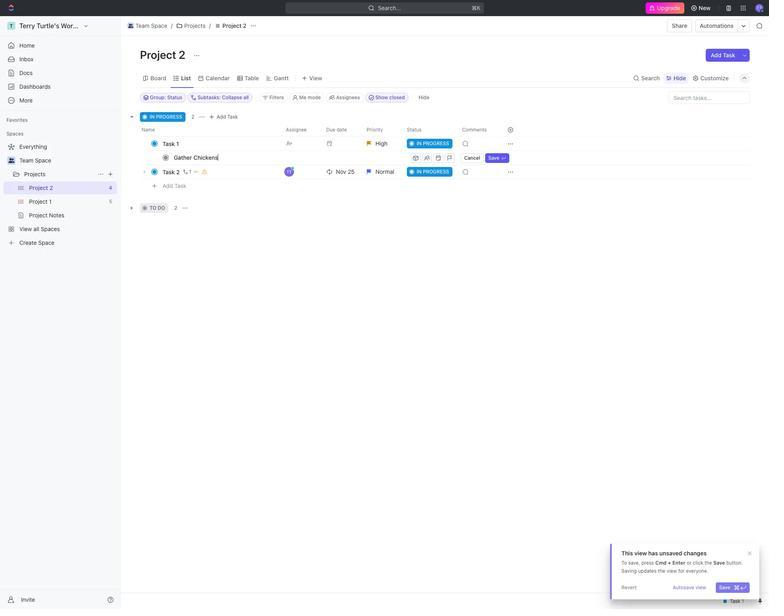Task type: vqa. For each thing, say whether or not it's contained in the screenshot.
leftmost Add Task
yes



Task type: describe. For each thing, give the bounding box(es) containing it.
task down the "collapse"
[[227, 114, 238, 120]]

board
[[150, 74, 166, 81]]

task inside the task 1 'link'
[[163, 140, 175, 147]]

press
[[642, 560, 654, 566]]

view button
[[299, 69, 325, 88]]

docs link
[[3, 67, 117, 79]]

1 for project 1
[[49, 198, 52, 205]]

project for the project notes link
[[29, 212, 48, 219]]

0 vertical spatial all
[[244, 94, 249, 100]]

task 2
[[163, 168, 180, 175]]

1 / from the left
[[171, 22, 173, 29]]

customize
[[701, 74, 729, 81]]

click
[[693, 560, 704, 566]]

save inside the this view has unsaved changes to save, press cmd + enter or click the save button. saving updates the view for everyone.
[[714, 560, 725, 566]]

assignees button
[[326, 93, 364, 102]]

project 1
[[29, 198, 52, 205]]

5
[[109, 198, 112, 205]]

filters
[[270, 94, 284, 100]]

calendar link
[[204, 72, 230, 84]]

terry
[[19, 22, 35, 29]]

terry turtle's workspace, , element
[[7, 22, 15, 30]]

name
[[142, 127, 155, 133]]

add for bottom add task button
[[163, 182, 173, 189]]

1 horizontal spatial team
[[136, 22, 150, 29]]

task 1 link
[[161, 138, 280, 149]]

all inside tree
[[33, 226, 39, 232]]

0 vertical spatial projects
[[184, 22, 206, 29]]

t
[[10, 23, 13, 29]]

projects inside sidebar navigation
[[24, 171, 46, 178]]

0 vertical spatial project 2 link
[[212, 21, 248, 31]]

cmd
[[656, 560, 667, 566]]

revert
[[622, 585, 637, 591]]

1 horizontal spatial add task button
[[207, 112, 241, 122]]

user group image
[[8, 158, 14, 163]]

user group image
[[128, 24, 133, 28]]

0 vertical spatial spaces
[[6, 131, 24, 137]]

list link
[[180, 72, 191, 84]]

changes
[[684, 550, 707, 557]]

cancel button
[[461, 153, 484, 163]]

collapse
[[222, 94, 242, 100]]

search button
[[631, 72, 662, 84]]

1 horizontal spatial add task
[[217, 114, 238, 120]]

terry turtle's workspace
[[19, 22, 94, 29]]

create space link
[[3, 236, 115, 249]]

due
[[326, 127, 335, 133]]

docs
[[19, 69, 33, 76]]

tree inside sidebar navigation
[[3, 140, 117, 249]]

1 for task 1
[[176, 140, 179, 147]]

search
[[641, 74, 660, 81]]

favorites button
[[3, 115, 31, 125]]

1 vertical spatial save button
[[716, 583, 750, 593]]

add task for bottom add task button
[[163, 182, 186, 189]]

1 vertical spatial space
[[35, 157, 51, 164]]

invite
[[21, 596, 35, 603]]

progress for normal
[[423, 169, 449, 175]]

add for right add task button
[[711, 52, 722, 58]]

has
[[649, 550, 658, 557]]

this
[[622, 550, 633, 557]]

home link
[[3, 39, 117, 52]]

1 vertical spatial project 2
[[140, 48, 188, 61]]

view all spaces link
[[3, 223, 115, 236]]

view for view
[[309, 74, 322, 81]]

2 inside tree
[[50, 184, 53, 191]]

save,
[[628, 560, 640, 566]]

0 vertical spatial team space link
[[125, 21, 169, 31]]

0 vertical spatial progress
[[156, 114, 182, 120]]

0 horizontal spatial project 2 link
[[29, 182, 106, 194]]

automations button
[[696, 20, 738, 32]]

this view has unsaved changes to save, press cmd + enter or click the save button. saving updates the view for everyone.
[[622, 550, 743, 574]]

name button
[[140, 123, 281, 136]]

share button
[[667, 19, 692, 32]]

priority button
[[362, 123, 402, 136]]

task left 1 button
[[163, 168, 175, 175]]

0 vertical spatial in
[[150, 114, 155, 120]]

0 vertical spatial save
[[488, 155, 500, 161]]

autosave
[[673, 585, 695, 591]]

spaces inside tree
[[41, 226, 60, 232]]

due date
[[326, 127, 347, 133]]

1 vertical spatial projects link
[[24, 168, 94, 181]]

or
[[687, 560, 692, 566]]

project for project 1 link at the top left of the page
[[29, 198, 48, 205]]

closed
[[390, 94, 405, 100]]

1 horizontal spatial tt button
[[753, 2, 766, 15]]

upgrade link
[[646, 2, 684, 14]]

⌘k
[[472, 4, 481, 11]]

updates
[[638, 568, 657, 574]]

Task name or type '/' for commands text field
[[174, 151, 409, 164]]

filters button
[[259, 93, 288, 102]]

2 / from the left
[[209, 22, 211, 29]]

+
[[668, 560, 671, 566]]

status button
[[402, 123, 457, 136]]

board link
[[149, 72, 166, 84]]

button.
[[727, 560, 743, 566]]

create space
[[19, 239, 54, 246]]

1 vertical spatial team space link
[[19, 154, 115, 167]]

hide inside dropdown button
[[674, 74, 686, 81]]

me mode
[[299, 94, 321, 100]]

upgrade
[[657, 4, 680, 11]]

1 horizontal spatial the
[[705, 560, 712, 566]]

show
[[375, 94, 388, 100]]

task 1
[[163, 140, 179, 147]]

project notes
[[29, 212, 64, 219]]

group:
[[150, 94, 166, 100]]



Task type: locate. For each thing, give the bounding box(es) containing it.
1 vertical spatial project 2 link
[[29, 182, 106, 194]]

tt button
[[753, 2, 766, 15], [281, 165, 322, 179]]

view up 'mode'
[[309, 74, 322, 81]]

2 in progress button from the top
[[402, 165, 457, 179]]

1 vertical spatial tt
[[287, 169, 292, 174]]

notes
[[49, 212, 64, 219]]

view
[[635, 550, 647, 557], [667, 568, 677, 574], [696, 585, 706, 591]]

1 vertical spatial add
[[217, 114, 226, 120]]

in
[[150, 114, 155, 120], [417, 140, 422, 146], [417, 169, 422, 175]]

1 horizontal spatial 1
[[176, 140, 179, 147]]

inbox link
[[3, 53, 117, 66]]

space down everything
[[35, 157, 51, 164]]

sidebar navigation
[[0, 16, 122, 609]]

2 horizontal spatial add
[[711, 52, 722, 58]]

2 vertical spatial progress
[[423, 169, 449, 175]]

0 horizontal spatial status
[[167, 94, 182, 100]]

1 horizontal spatial project 2 link
[[212, 21, 248, 31]]

0 vertical spatial tt
[[757, 5, 762, 10]]

1 horizontal spatial hide
[[674, 74, 686, 81]]

0 vertical spatial projects link
[[174, 21, 208, 31]]

save
[[488, 155, 500, 161], [714, 560, 725, 566], [719, 585, 731, 591]]

1 horizontal spatial add
[[217, 114, 226, 120]]

team space inside sidebar navigation
[[19, 157, 51, 164]]

project 2 inside tree
[[29, 184, 53, 191]]

0 vertical spatial team space
[[136, 22, 167, 29]]

project for the leftmost project 2 link
[[29, 184, 48, 191]]

1 vertical spatial view
[[19, 226, 32, 232]]

1 vertical spatial in progress button
[[402, 165, 457, 179]]

add task button up customize
[[706, 49, 740, 62]]

1 vertical spatial hide
[[419, 94, 429, 100]]

enter
[[673, 560, 686, 566]]

status right group:
[[167, 94, 182, 100]]

2 vertical spatial view
[[696, 585, 706, 591]]

1 horizontal spatial /
[[209, 22, 211, 29]]

1 in progress button from the top
[[402, 136, 457, 151]]

0 horizontal spatial 1
[[49, 198, 52, 205]]

2 vertical spatial add task
[[163, 182, 186, 189]]

2 horizontal spatial view
[[696, 585, 706, 591]]

team right user group image in the left of the page
[[136, 22, 150, 29]]

team space right user group image in the left of the page
[[136, 22, 167, 29]]

me mode button
[[289, 93, 325, 102]]

add up name dropdown button
[[217, 114, 226, 120]]

the down cmd
[[658, 568, 665, 574]]

1 vertical spatial in
[[417, 140, 422, 146]]

view down everyone. at the right of page
[[696, 585, 706, 591]]

save left button.
[[714, 560, 725, 566]]

0 horizontal spatial spaces
[[6, 131, 24, 137]]

space right user group image in the left of the page
[[151, 22, 167, 29]]

0 vertical spatial add task button
[[706, 49, 740, 62]]

add task down subtasks: collapse all
[[217, 114, 238, 120]]

1 horizontal spatial save button
[[716, 583, 750, 593]]

dashboards
[[19, 83, 51, 90]]

more button
[[3, 94, 117, 107]]

1 horizontal spatial view
[[309, 74, 322, 81]]

0 vertical spatial in progress
[[150, 114, 182, 120]]

0 vertical spatial space
[[151, 22, 167, 29]]

autosave view button
[[670, 583, 710, 593]]

1 vertical spatial save
[[714, 560, 725, 566]]

1 vertical spatial add task button
[[207, 112, 241, 122]]

normal
[[376, 168, 394, 175]]

view for autosave
[[696, 585, 706, 591]]

add task down task 2
[[163, 182, 186, 189]]

status inside dropdown button
[[407, 127, 422, 133]]

task up customize
[[723, 52, 735, 58]]

1 horizontal spatial tt
[[757, 5, 762, 10]]

view inside view all spaces link
[[19, 226, 32, 232]]

2 vertical spatial 1
[[49, 198, 52, 205]]

calendar
[[206, 74, 230, 81]]

team space
[[136, 22, 167, 29], [19, 157, 51, 164]]

add task up customize
[[711, 52, 735, 58]]

everything link
[[3, 140, 115, 153]]

spaces down project notes
[[41, 226, 60, 232]]

1 horizontal spatial spaces
[[41, 226, 60, 232]]

add task button
[[706, 49, 740, 62], [207, 112, 241, 122], [159, 181, 190, 191]]

1 inside tree
[[49, 198, 52, 205]]

view down +
[[667, 568, 677, 574]]

0 vertical spatial save button
[[485, 153, 509, 163]]

status right the priority dropdown button on the top of page
[[407, 127, 422, 133]]

0 vertical spatial view
[[309, 74, 322, 81]]

team inside tree
[[19, 157, 33, 164]]

Search tasks... text field
[[669, 92, 750, 104]]

1 horizontal spatial team space
[[136, 22, 167, 29]]

comments
[[462, 127, 487, 133]]

table
[[245, 74, 259, 81]]

view for view all spaces
[[19, 226, 32, 232]]

to
[[622, 560, 627, 566]]

2 vertical spatial add
[[163, 182, 173, 189]]

comments button
[[457, 123, 498, 136]]

add
[[711, 52, 722, 58], [217, 114, 226, 120], [163, 182, 173, 189]]

1 vertical spatial spaces
[[41, 226, 60, 232]]

save right cancel
[[488, 155, 500, 161]]

gantt link
[[272, 72, 289, 84]]

1 horizontal spatial all
[[244, 94, 249, 100]]

view button
[[299, 72, 325, 84]]

0 horizontal spatial tt button
[[281, 165, 322, 179]]

priority
[[367, 127, 383, 133]]

to
[[150, 205, 156, 211]]

0 vertical spatial add task
[[711, 52, 735, 58]]

subtasks:
[[198, 94, 221, 100]]

1 vertical spatial progress
[[423, 140, 449, 146]]

hide button
[[415, 93, 433, 102]]

1 right task 2
[[189, 169, 191, 175]]

0 horizontal spatial tt
[[287, 169, 292, 174]]

in right normal
[[417, 169, 422, 175]]

1 up project notes
[[49, 198, 52, 205]]

share
[[672, 22, 688, 29]]

tree containing everything
[[3, 140, 117, 249]]

1 vertical spatial add task
[[217, 114, 238, 120]]

gantt
[[274, 74, 289, 81]]

2 horizontal spatial project 2
[[223, 22, 246, 29]]

1 vertical spatial tt button
[[281, 165, 322, 179]]

1 horizontal spatial status
[[407, 127, 422, 133]]

2 vertical spatial project 2
[[29, 184, 53, 191]]

view up "create" on the left of the page
[[19, 226, 32, 232]]

hide button
[[664, 72, 689, 84]]

0 vertical spatial add
[[711, 52, 722, 58]]

add down task 2
[[163, 182, 173, 189]]

in up name on the top left of page
[[150, 114, 155, 120]]

view for this
[[635, 550, 647, 557]]

spaces down favorites button
[[6, 131, 24, 137]]

assignees
[[336, 94, 360, 100]]

0 vertical spatial view
[[635, 550, 647, 557]]

1 vertical spatial the
[[658, 568, 665, 574]]

0 horizontal spatial project 2
[[29, 184, 53, 191]]

space down view all spaces
[[38, 239, 54, 246]]

automations
[[700, 22, 734, 29]]

all right the "collapse"
[[244, 94, 249, 100]]

0 horizontal spatial /
[[171, 22, 173, 29]]

0 horizontal spatial hide
[[419, 94, 429, 100]]

0 horizontal spatial add
[[163, 182, 173, 189]]

group: status
[[150, 94, 182, 100]]

workspace
[[61, 22, 94, 29]]

view inside view button
[[309, 74, 322, 81]]

high
[[376, 140, 388, 147]]

0 vertical spatial in progress button
[[402, 136, 457, 151]]

due date button
[[322, 123, 362, 136]]

in progress for normal
[[417, 169, 449, 175]]

view up save,
[[635, 550, 647, 557]]

add task button down task 2
[[159, 181, 190, 191]]

progress for high
[[423, 140, 449, 146]]

everyone.
[[686, 568, 709, 574]]

the
[[705, 560, 712, 566], [658, 568, 665, 574]]

tree
[[3, 140, 117, 249]]

2 vertical spatial in progress
[[417, 169, 449, 175]]

0 vertical spatial 1
[[176, 140, 179, 147]]

subtasks: collapse all
[[198, 94, 249, 100]]

inbox
[[19, 56, 34, 63]]

in progress for high
[[417, 140, 449, 146]]

0 vertical spatial status
[[167, 94, 182, 100]]

dashboards link
[[3, 80, 117, 93]]

2 horizontal spatial add task
[[711, 52, 735, 58]]

0 horizontal spatial save button
[[485, 153, 509, 163]]

1 vertical spatial view
[[667, 568, 677, 574]]

more
[[19, 97, 33, 104]]

list
[[181, 74, 191, 81]]

1 vertical spatial in progress
[[417, 140, 449, 146]]

date
[[337, 127, 347, 133]]

2 vertical spatial save
[[719, 585, 731, 591]]

1
[[176, 140, 179, 147], [189, 169, 191, 175], [49, 198, 52, 205]]

show closed button
[[365, 93, 409, 102]]

2 horizontal spatial add task button
[[706, 49, 740, 62]]

in progress button for high
[[402, 136, 457, 151]]

2 horizontal spatial 1
[[189, 169, 191, 175]]

autosave view
[[673, 585, 706, 591]]

to do
[[150, 205, 165, 211]]

add up customize
[[711, 52, 722, 58]]

revert button
[[618, 583, 640, 593]]

do
[[158, 205, 165, 211]]

saving
[[622, 568, 637, 574]]

new
[[699, 4, 711, 11]]

0 horizontal spatial all
[[33, 226, 39, 232]]

hide inside button
[[419, 94, 429, 100]]

in progress button for normal
[[402, 165, 457, 179]]

assignee button
[[281, 123, 322, 136]]

1 horizontal spatial view
[[667, 568, 677, 574]]

1 button
[[181, 168, 193, 176]]

table link
[[243, 72, 259, 84]]

0 horizontal spatial team space link
[[19, 154, 115, 167]]

1 vertical spatial all
[[33, 226, 39, 232]]

1 vertical spatial projects
[[24, 171, 46, 178]]

status
[[167, 94, 182, 100], [407, 127, 422, 133]]

0 vertical spatial hide
[[674, 74, 686, 81]]

4
[[109, 185, 112, 191]]

all up create space
[[33, 226, 39, 232]]

projects link
[[174, 21, 208, 31], [24, 168, 94, 181]]

0 vertical spatial tt button
[[753, 2, 766, 15]]

project
[[223, 22, 242, 29], [140, 48, 176, 61], [29, 184, 48, 191], [29, 198, 48, 205], [29, 212, 48, 219]]

all
[[244, 94, 249, 100], [33, 226, 39, 232]]

0 horizontal spatial view
[[19, 226, 32, 232]]

0 vertical spatial the
[[705, 560, 712, 566]]

create
[[19, 239, 37, 246]]

1 vertical spatial team space
[[19, 157, 51, 164]]

2 vertical spatial add task button
[[159, 181, 190, 191]]

the right click
[[705, 560, 712, 566]]

save button right 'cancel' 'button' in the right top of the page
[[485, 153, 509, 163]]

in down status dropdown button
[[417, 140, 422, 146]]

in for normal
[[417, 169, 422, 175]]

add task for right add task button
[[711, 52, 735, 58]]

view all spaces
[[19, 226, 60, 232]]

hide right closed
[[419, 94, 429, 100]]

save button down button.
[[716, 583, 750, 593]]

2 vertical spatial space
[[38, 239, 54, 246]]

new button
[[688, 2, 716, 15]]

task
[[723, 52, 735, 58], [227, 114, 238, 120], [163, 140, 175, 147], [163, 168, 175, 175], [174, 182, 186, 189]]

1 inside 'link'
[[176, 140, 179, 147]]

0 horizontal spatial the
[[658, 568, 665, 574]]

team space down everything
[[19, 157, 51, 164]]

home
[[19, 42, 35, 49]]

team right user group icon
[[19, 157, 33, 164]]

search...
[[378, 4, 401, 11]]

in for high
[[417, 140, 422, 146]]

1 vertical spatial team
[[19, 157, 33, 164]]

save button
[[485, 153, 509, 163], [716, 583, 750, 593]]

0 vertical spatial team
[[136, 22, 150, 29]]

hide right search
[[674, 74, 686, 81]]

task up task 2
[[163, 140, 175, 147]]

save down button.
[[719, 585, 731, 591]]

0 horizontal spatial team
[[19, 157, 33, 164]]

1 horizontal spatial team space link
[[125, 21, 169, 31]]

high button
[[362, 136, 402, 151]]

add task button up name dropdown button
[[207, 112, 241, 122]]

1 vertical spatial 1
[[189, 169, 191, 175]]

view inside button
[[696, 585, 706, 591]]

0 horizontal spatial projects link
[[24, 168, 94, 181]]

turtle's
[[37, 22, 59, 29]]

task down 1 button
[[174, 182, 186, 189]]

1 up task 2
[[176, 140, 179, 147]]

for
[[679, 568, 685, 574]]

project notes link
[[29, 209, 115, 222]]

customize button
[[690, 72, 731, 84]]

in progress
[[150, 114, 182, 120], [417, 140, 449, 146], [417, 169, 449, 175]]

project 1 link
[[29, 195, 106, 208]]

0 horizontal spatial add task
[[163, 182, 186, 189]]

1 inside button
[[189, 169, 191, 175]]

in progress button
[[402, 136, 457, 151], [402, 165, 457, 179]]



